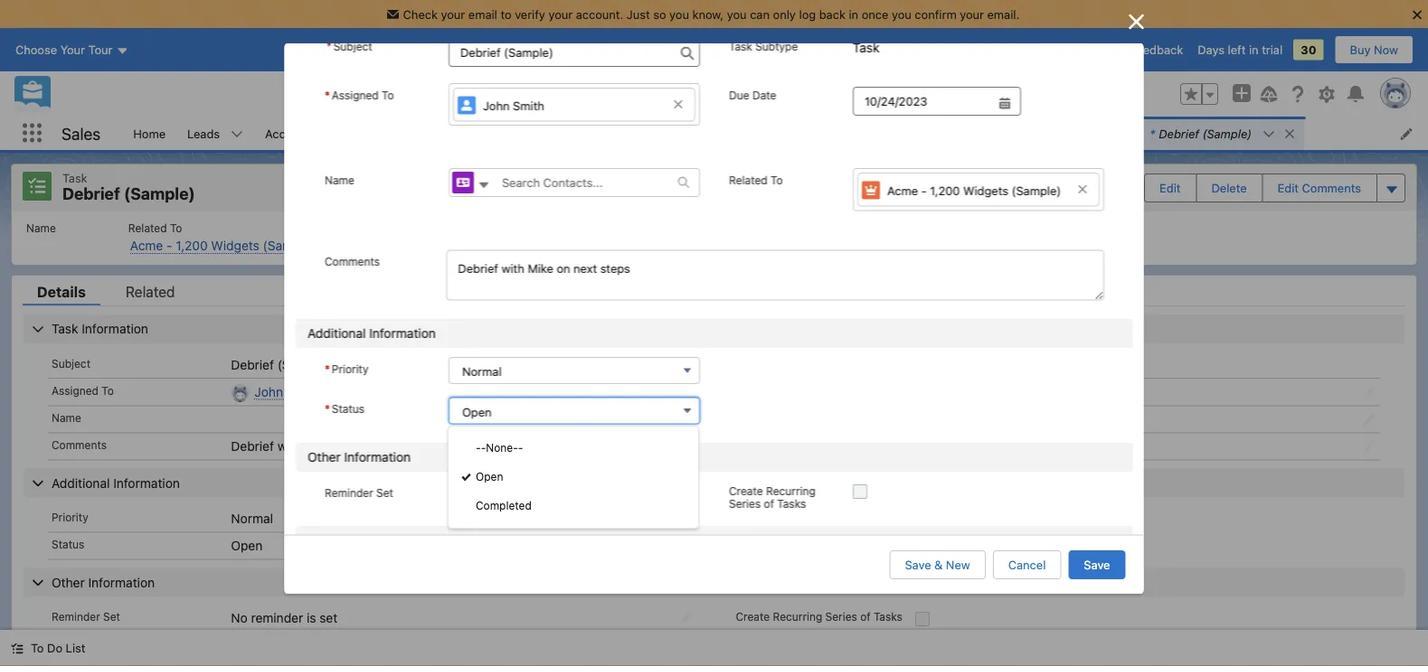 Task type: locate. For each thing, give the bounding box(es) containing it.
information inside 'dropdown button'
[[113, 476, 180, 491]]

open
[[462, 406, 491, 419], [476, 471, 504, 483], [231, 539, 263, 554]]

widgets
[[963, 184, 1009, 197], [211, 238, 260, 253]]

1 vertical spatial set
[[103, 611, 120, 624]]

you left can
[[727, 7, 747, 21]]

you right so on the top left of page
[[670, 7, 690, 21]]

home
[[133, 127, 166, 140]]

text default image
[[1284, 128, 1297, 140]]

subject
[[333, 40, 372, 52], [52, 357, 91, 370]]

1 vertical spatial reminder
[[52, 611, 100, 624]]

0 vertical spatial comments
[[1303, 181, 1362, 195]]

create
[[729, 485, 763, 498], [736, 611, 770, 624]]

1 horizontal spatial save
[[1084, 559, 1111, 572]]

save for save & new
[[905, 559, 932, 572]]

tasks for *
[[777, 498, 806, 511]]

0 vertical spatial reminder
[[324, 487, 373, 500]]

0 horizontal spatial system
[[52, 648, 95, 663]]

0 vertical spatial assigned to
[[331, 89, 394, 101]]

your left email. at the top of the page
[[960, 7, 985, 21]]

open up --none--
[[462, 406, 491, 419]]

in
[[849, 7, 859, 21], [1250, 43, 1259, 57]]

edit comments
[[1278, 181, 1362, 195]]

0 vertical spatial other
[[307, 450, 340, 465]]

1 horizontal spatial john smith link
[[453, 88, 695, 122]]

comments inside button
[[1303, 181, 1362, 195]]

system information inside dropdown button
[[52, 648, 165, 663]]

1 vertical spatial status
[[52, 539, 84, 551]]

0 horizontal spatial widgets
[[211, 238, 260, 253]]

other right with
[[307, 450, 340, 465]]

reminder set
[[324, 487, 393, 500], [52, 611, 120, 624]]

open inside open link
[[476, 471, 504, 483]]

name inside acme - 1,200 widgets (sample) list
[[26, 222, 56, 235]]

information inside dropdown button
[[82, 322, 148, 337]]

new
[[946, 559, 971, 572]]

1 vertical spatial create
[[736, 611, 770, 624]]

task for information
[[52, 322, 78, 337]]

confirm
[[915, 7, 957, 21]]

status
[[331, 403, 364, 416], [52, 539, 84, 551]]

1 vertical spatial tasks
[[874, 611, 903, 624]]

text default image down the forecasts
[[677, 177, 690, 189]]

days
[[1198, 43, 1225, 57]]

1 vertical spatial create recurring series of tasks
[[736, 611, 903, 624]]

your right "verify"
[[549, 7, 573, 21]]

1 save from the left
[[905, 559, 932, 572]]

create recurring series of tasks for open
[[736, 611, 903, 624]]

0 horizontal spatial additional
[[52, 476, 110, 491]]

name for rightmost acme - 1,200 widgets (sample) link
[[324, 174, 354, 186]]

1 horizontal spatial of
[[861, 611, 871, 624]]

related inside related to acme - 1,200 widgets (sample)
[[128, 222, 167, 235]]

information
[[82, 322, 148, 337], [369, 326, 436, 341], [344, 450, 411, 465], [113, 476, 180, 491], [354, 534, 421, 549], [88, 575, 155, 590], [98, 648, 165, 663]]

0 horizontal spatial status
[[52, 539, 84, 551]]

2 edit from the left
[[1278, 181, 1299, 195]]

inverse image
[[1126, 11, 1148, 33]]

1 vertical spatial 1,200
[[176, 238, 208, 253]]

1 horizontal spatial priority
[[331, 363, 368, 376]]

task
[[729, 40, 752, 52], [853, 40, 880, 55], [62, 171, 87, 185], [52, 322, 78, 337]]

1 horizontal spatial subject
[[333, 40, 372, 52]]

open up 'no'
[[231, 539, 263, 554]]

1 horizontal spatial widgets
[[963, 184, 1009, 197]]

check your email to verify your account. just so you know, you can only log back in once you confirm your email.
[[403, 7, 1020, 21]]

forecasts link
[[660, 117, 736, 150]]

0 horizontal spatial acme - 1,200 widgets (sample) link
[[130, 238, 316, 254]]

0 horizontal spatial 1,200
[[176, 238, 208, 253]]

task down once
[[853, 40, 880, 55]]

1 vertical spatial group
[[1009, 172, 1406, 204]]

0 horizontal spatial edit
[[1160, 181, 1181, 195]]

acme
[[887, 184, 918, 197], [130, 238, 163, 253]]

edit inside edit button
[[1160, 181, 1181, 195]]

1 vertical spatial recurring
[[773, 611, 823, 624]]

1 vertical spatial acme
[[130, 238, 163, 253]]

0 horizontal spatial you
[[670, 7, 690, 21]]

name
[[324, 174, 354, 186], [26, 222, 56, 235], [52, 412, 81, 425]]

recurring for open
[[773, 611, 823, 624]]

--none--
[[476, 442, 524, 454]]

save left &
[[905, 559, 932, 572]]

0 horizontal spatial assigned to
[[52, 385, 114, 397]]

1 horizontal spatial assigned
[[331, 89, 378, 101]]

1 horizontal spatial reminder set
[[324, 487, 393, 500]]

other up the list
[[52, 575, 85, 590]]

0 horizontal spatial tasks
[[777, 498, 806, 511]]

&
[[935, 559, 943, 572]]

task inside task debrief (sample)
[[62, 171, 87, 185]]

0 horizontal spatial comments
[[52, 439, 107, 452]]

other
[[307, 450, 340, 465], [52, 575, 85, 590]]

assigned down task information
[[52, 385, 99, 397]]

list
[[66, 642, 85, 656]]

edit inside edit comments button
[[1278, 181, 1299, 195]]

john up opportunities
[[483, 99, 510, 112]]

0 vertical spatial additional
[[307, 326, 366, 341]]

reminder set for *
[[324, 487, 393, 500]]

0 horizontal spatial acme
[[130, 238, 163, 253]]

only
[[773, 7, 796, 21]]

smith up the opportunities list item
[[513, 99, 544, 112]]

1 vertical spatial comments
[[324, 256, 380, 269]]

none-
[[486, 442, 518, 454]]

details link
[[23, 283, 100, 306]]

task left subtype
[[729, 40, 752, 52]]

1 vertical spatial system information
[[52, 648, 165, 663]]

save for save
[[1084, 559, 1111, 572]]

1 vertical spatial series
[[826, 611, 858, 624]]

due
[[729, 89, 749, 101]]

opportunities
[[456, 127, 531, 140]]

to
[[382, 89, 394, 101], [771, 174, 783, 186], [170, 222, 182, 235], [102, 385, 114, 397], [31, 642, 44, 656]]

create recurring series of tasks for *
[[729, 485, 816, 511]]

buy now
[[1351, 43, 1399, 57]]

related to acme - 1,200 widgets (sample)
[[128, 222, 316, 253]]

text default image
[[677, 177, 690, 189], [477, 179, 490, 192], [11, 643, 24, 656]]

save right the cancel
[[1084, 559, 1111, 572]]

1 vertical spatial acme - 1,200 widgets (sample) link
[[130, 238, 316, 254]]

save inside button
[[1084, 559, 1111, 572]]

1 vertical spatial john
[[255, 385, 283, 400]]

0 vertical spatial john smith
[[483, 99, 544, 112]]

related down task debrief (sample)
[[128, 222, 167, 235]]

group
[[1181, 83, 1219, 105], [1009, 172, 1406, 204]]

is
[[307, 611, 316, 626]]

0 horizontal spatial assigned
[[52, 385, 99, 397]]

on
[[336, 439, 351, 454]]

1 vertical spatial related
[[128, 222, 167, 235]]

0 vertical spatial other information
[[307, 450, 411, 465]]

in right back
[[849, 7, 859, 21]]

normal inside popup button
[[462, 365, 501, 379]]

None checkbox
[[853, 485, 867, 500]]

series for open
[[826, 611, 858, 624]]

1 horizontal spatial system
[[307, 534, 351, 549]]

system inside dropdown button
[[52, 648, 95, 663]]

other information inside dropdown button
[[52, 575, 155, 590]]

0 horizontal spatial other information
[[52, 575, 155, 590]]

0 horizontal spatial john
[[255, 385, 283, 400]]

0 vertical spatial create recurring series of tasks
[[729, 485, 816, 511]]

0 horizontal spatial save
[[905, 559, 932, 572]]

home link
[[122, 117, 176, 150]]

feedback
[[1130, 43, 1184, 57]]

in right left
[[1250, 43, 1259, 57]]

0 vertical spatial recurring
[[766, 485, 816, 498]]

0 horizontal spatial reminder set
[[52, 611, 120, 624]]

related up acme - 1,200 widgets (sample) list
[[729, 174, 768, 186]]

john smith link up the name text field
[[453, 88, 695, 122]]

john smith link
[[453, 88, 695, 122], [255, 385, 320, 400]]

save & new
[[905, 559, 971, 572]]

task down sales
[[62, 171, 87, 185]]

1 horizontal spatial additional
[[307, 326, 366, 341]]

priority for normal
[[52, 512, 88, 524]]

1 vertical spatial normal
[[231, 512, 273, 526]]

related for related
[[126, 283, 175, 300]]

related link
[[111, 283, 190, 306]]

related up task information
[[126, 283, 175, 300]]

0 vertical spatial set
[[376, 487, 393, 500]]

next
[[354, 439, 379, 454]]

0 vertical spatial 1,200
[[930, 184, 960, 197]]

reminder up the list
[[52, 611, 100, 624]]

group containing mark complete
[[1009, 172, 1406, 204]]

1 horizontal spatial john
[[483, 99, 510, 112]]

edit for edit comments
[[1278, 181, 1299, 195]]

* for assigned to
[[324, 89, 330, 101]]

leads list item
[[176, 117, 254, 150]]

2 vertical spatial name
[[52, 412, 81, 425]]

john
[[483, 99, 510, 112], [255, 385, 283, 400]]

to do list
[[31, 642, 85, 656]]

3 your from the left
[[960, 7, 985, 21]]

status for open
[[52, 539, 84, 551]]

list containing home
[[122, 117, 1429, 150]]

0 horizontal spatial system information
[[52, 648, 165, 663]]

do
[[47, 642, 62, 656]]

series
[[729, 498, 761, 511], [826, 611, 858, 624]]

0 horizontal spatial normal
[[231, 512, 273, 526]]

2 save from the left
[[1084, 559, 1111, 572]]

2 vertical spatial related
[[126, 283, 175, 300]]

0 horizontal spatial series
[[729, 498, 761, 511]]

of for open
[[861, 611, 871, 624]]

0 vertical spatial additional information
[[307, 326, 436, 341]]

assigned to
[[331, 89, 394, 101], [52, 385, 114, 397]]

buy now button
[[1335, 35, 1414, 64]]

0 vertical spatial series
[[729, 498, 761, 511]]

0 vertical spatial normal
[[462, 365, 501, 379]]

0 horizontal spatial priority
[[52, 512, 88, 524]]

account.
[[576, 7, 624, 21]]

2 vertical spatial comments
[[52, 439, 107, 452]]

status for *
[[331, 403, 364, 416]]

steps
[[383, 439, 415, 454]]

0 vertical spatial priority
[[331, 363, 368, 376]]

1 horizontal spatial edit
[[1278, 181, 1299, 195]]

you
[[670, 7, 690, 21], [727, 7, 747, 21], [892, 7, 912, 21]]

task inside dropdown button
[[52, 322, 78, 337]]

2 vertical spatial open
[[231, 539, 263, 554]]

1 horizontal spatial set
[[376, 487, 393, 500]]

Name text field
[[491, 169, 677, 196]]

assigned down * subject
[[331, 89, 378, 101]]

-
[[921, 184, 927, 197], [167, 238, 172, 253], [476, 442, 481, 454], [481, 442, 486, 454], [518, 442, 524, 454]]

0 vertical spatial acme - 1,200 widgets (sample) link
[[857, 173, 1100, 207]]

1 horizontal spatial system information
[[307, 534, 421, 549]]

mark complete
[[1042, 181, 1126, 195]]

john smith down 'debrief (sample)'
[[255, 385, 320, 400]]

task information
[[52, 322, 148, 337]]

task for debrief
[[62, 171, 87, 185]]

edit left delete 'button'
[[1160, 181, 1181, 195]]

1 horizontal spatial tasks
[[874, 611, 903, 624]]

1 vertical spatial subject
[[52, 357, 91, 370]]

no reminder is set
[[231, 611, 338, 626]]

1 vertical spatial widgets
[[211, 238, 260, 253]]

1 vertical spatial in
[[1250, 43, 1259, 57]]

edit
[[1160, 181, 1181, 195], [1278, 181, 1299, 195]]

task debrief (sample)
[[62, 171, 195, 204]]

system information
[[307, 534, 421, 549], [52, 648, 165, 663]]

assigned to down task information
[[52, 385, 114, 397]]

to inside button
[[31, 642, 44, 656]]

0 vertical spatial status
[[331, 403, 364, 416]]

0 vertical spatial of
[[764, 498, 774, 511]]

john down 'debrief (sample)'
[[255, 385, 283, 400]]

debrief with mike on next steps
[[231, 439, 415, 454]]

reminder set up the list
[[52, 611, 120, 624]]

reminder set down next
[[324, 487, 393, 500]]

None text field
[[448, 38, 700, 67], [853, 87, 1021, 116], [448, 38, 700, 67], [853, 87, 1021, 116]]

email.
[[988, 7, 1020, 21]]

task subtype
[[729, 40, 798, 52]]

0 vertical spatial open
[[462, 406, 491, 419]]

0 vertical spatial create
[[729, 485, 763, 498]]

list
[[122, 117, 1429, 150]]

additional information inside the additional information 'dropdown button'
[[52, 476, 180, 491]]

set for open
[[103, 611, 120, 624]]

group down * debrief (sample)
[[1009, 172, 1406, 204]]

task down details link
[[52, 322, 78, 337]]

0 horizontal spatial in
[[849, 7, 859, 21]]

smith down 'debrief (sample)'
[[287, 385, 320, 400]]

reminder down the on
[[324, 487, 373, 500]]

(sample) inside related to acme - 1,200 widgets (sample)
[[263, 238, 316, 253]]

mark
[[1042, 181, 1070, 195]]

0 horizontal spatial reminder
[[52, 611, 100, 624]]

recurring
[[766, 485, 816, 498], [773, 611, 823, 624]]

related
[[729, 174, 768, 186], [128, 222, 167, 235], [126, 283, 175, 300]]

tasks
[[777, 498, 806, 511], [874, 611, 903, 624]]

(sample)
[[1203, 127, 1253, 140], [1012, 184, 1061, 197], [124, 184, 195, 204], [263, 238, 316, 253], [278, 357, 330, 372]]

to inside related to acme - 1,200 widgets (sample)
[[170, 222, 182, 235]]

edit down text default image
[[1278, 181, 1299, 195]]

0 horizontal spatial your
[[441, 7, 465, 21]]

trial
[[1263, 43, 1283, 57]]

other inside other information dropdown button
[[52, 575, 85, 590]]

save inside button
[[905, 559, 932, 572]]

1 edit from the left
[[1160, 181, 1181, 195]]

john smith up the opportunities list item
[[483, 99, 544, 112]]

1 vertical spatial priority
[[52, 512, 88, 524]]

log
[[799, 7, 816, 21]]

1 horizontal spatial acme
[[887, 184, 918, 197]]

open down --none--
[[476, 471, 504, 483]]

list item
[[1140, 117, 1305, 150]]

1 you from the left
[[670, 7, 690, 21]]

due date
[[729, 89, 776, 101]]

set
[[320, 611, 338, 626]]

1,200
[[930, 184, 960, 197], [176, 238, 208, 253]]

your left email
[[441, 7, 465, 21]]

0 vertical spatial tasks
[[777, 498, 806, 511]]

additional information
[[307, 326, 436, 341], [52, 476, 180, 491]]

john smith link down 'debrief (sample)'
[[255, 385, 320, 400]]

you right once
[[892, 7, 912, 21]]

2 horizontal spatial comments
[[1303, 181, 1362, 195]]

text default image left do
[[11, 643, 24, 656]]

2 horizontal spatial your
[[960, 7, 985, 21]]

group up * debrief (sample)
[[1181, 83, 1219, 105]]

accounts link
[[254, 117, 327, 150]]

1 vertical spatial system
[[52, 648, 95, 663]]

text default image right "contacts" icon
[[477, 179, 490, 192]]

1 horizontal spatial status
[[331, 403, 364, 416]]

2 horizontal spatial text default image
[[677, 177, 690, 189]]

0 horizontal spatial additional information
[[52, 476, 180, 491]]

assigned to down * subject
[[331, 89, 394, 101]]



Task type: describe. For each thing, give the bounding box(es) containing it.
edit comments button
[[1264, 174, 1376, 202]]

buy
[[1351, 43, 1371, 57]]

search... button
[[505, 80, 867, 109]]

related for related to acme - 1,200 widgets (sample)
[[128, 222, 167, 235]]

0 horizontal spatial john smith link
[[255, 385, 320, 400]]

leave
[[1095, 43, 1127, 57]]

other information button
[[24, 569, 1405, 598]]

text default image inside "to do list" button
[[11, 643, 24, 656]]

create for open
[[736, 611, 770, 624]]

2 you from the left
[[727, 7, 747, 21]]

complete
[[1073, 181, 1126, 195]]

accounts
[[265, 127, 316, 140]]

related to
[[729, 174, 783, 186]]

create for *
[[729, 485, 763, 498]]

1 horizontal spatial smith
[[513, 99, 544, 112]]

leads
[[187, 127, 220, 140]]

open inside open popup button
[[462, 406, 491, 419]]

1 horizontal spatial comments
[[324, 256, 380, 269]]

1 horizontal spatial text default image
[[477, 179, 490, 192]]

1 vertical spatial john smith
[[255, 385, 320, 400]]

- inside acme - 1,200 widgets (sample) link
[[921, 184, 927, 197]]

widgets inside related to acme - 1,200 widgets (sample)
[[211, 238, 260, 253]]

leave feedback
[[1095, 43, 1184, 57]]

debrief inside task debrief (sample)
[[62, 184, 120, 204]]

reminder set for open
[[52, 611, 120, 624]]

* subject
[[326, 40, 372, 52]]

* for priority
[[324, 363, 330, 376]]

Comments text field
[[446, 250, 1104, 301]]

no
[[231, 611, 248, 626]]

task for subtype
[[729, 40, 752, 52]]

1 horizontal spatial john smith
[[483, 99, 544, 112]]

subtype
[[755, 40, 798, 52]]

completed
[[476, 500, 532, 512]]

forecasts
[[671, 127, 725, 140]]

reminder for open
[[52, 611, 100, 624]]

left
[[1228, 43, 1246, 57]]

1 your from the left
[[441, 7, 465, 21]]

0 horizontal spatial subject
[[52, 357, 91, 370]]

additional inside the additional information 'dropdown button'
[[52, 476, 110, 491]]

- inside related to acme - 1,200 widgets (sample)
[[167, 238, 172, 253]]

--none-- link
[[449, 434, 699, 463]]

debrief (sample)
[[231, 357, 330, 372]]

leads link
[[176, 117, 231, 150]]

task information button
[[24, 315, 1405, 344]]

normal button
[[448, 358, 700, 385]]

1 vertical spatial assigned
[[52, 385, 99, 397]]

acme - 1,200 widgets (sample) link inside list
[[130, 238, 316, 254]]

days left in trial
[[1198, 43, 1283, 57]]

of for *
[[764, 498, 774, 511]]

acme - 1,200 widgets (sample) list
[[12, 211, 1417, 265]]

know,
[[693, 7, 724, 21]]

cancel
[[1009, 559, 1046, 572]]

open button
[[448, 398, 700, 425]]

name for acme - 1,200 widgets (sample) link in list
[[26, 222, 56, 235]]

* debrief (sample)
[[1150, 127, 1253, 140]]

reminder for *
[[324, 487, 373, 500]]

details
[[37, 283, 86, 300]]

just
[[627, 7, 650, 21]]

(sample) inside 'list'
[[1203, 127, 1253, 140]]

1 horizontal spatial other
[[307, 450, 340, 465]]

opportunities list item
[[446, 117, 566, 150]]

reminder
[[251, 611, 303, 626]]

1 vertical spatial smith
[[287, 385, 320, 400]]

system information button
[[24, 641, 1405, 667]]

tasks for normal
[[874, 611, 903, 624]]

series for *
[[729, 498, 761, 511]]

to do list button
[[0, 631, 96, 667]]

1 horizontal spatial other information
[[307, 450, 411, 465]]

0 vertical spatial john smith link
[[453, 88, 695, 122]]

leave feedback link
[[1095, 43, 1184, 57]]

acme - 1,200 widgets (sample)
[[887, 184, 1061, 197]]

completed link
[[449, 492, 699, 521]]

once
[[862, 7, 889, 21]]

email
[[469, 7, 498, 21]]

set for *
[[376, 487, 393, 500]]

0 vertical spatial group
[[1181, 83, 1219, 105]]

save & new button
[[890, 551, 986, 580]]

verify
[[515, 7, 546, 21]]

3 you from the left
[[892, 7, 912, 21]]

1,200 inside related to acme - 1,200 widgets (sample)
[[176, 238, 208, 253]]

0 vertical spatial john
[[483, 99, 510, 112]]

search...
[[541, 87, 589, 101]]

back
[[820, 7, 846, 21]]

30
[[1301, 43, 1317, 57]]

0 vertical spatial system information
[[307, 534, 421, 549]]

priority for *
[[331, 363, 368, 376]]

date
[[752, 89, 776, 101]]

2 your from the left
[[549, 7, 573, 21]]

delete button
[[1198, 174, 1262, 202]]

additional information button
[[24, 469, 1405, 498]]

opportunities link
[[446, 117, 542, 150]]

check
[[403, 7, 438, 21]]

recurring for *
[[766, 485, 816, 498]]

now
[[1375, 43, 1399, 57]]

debrief inside list item
[[1159, 127, 1200, 140]]

edit button
[[1146, 174, 1196, 202]]

edit for edit
[[1160, 181, 1181, 195]]

1 vertical spatial assigned to
[[52, 385, 114, 397]]

0 vertical spatial subject
[[333, 40, 372, 52]]

1 horizontal spatial 1,200
[[930, 184, 960, 197]]

(sample) inside task debrief (sample)
[[124, 184, 195, 204]]

acme inside related to acme - 1,200 widgets (sample)
[[130, 238, 163, 253]]

cancel button
[[993, 551, 1062, 580]]

so
[[654, 7, 667, 21]]

0 vertical spatial in
[[849, 7, 859, 21]]

mark complete button
[[1009, 174, 1141, 202]]

delete
[[1212, 181, 1248, 195]]

to
[[501, 7, 512, 21]]

1 horizontal spatial acme - 1,200 widgets (sample) link
[[857, 173, 1100, 207]]

with
[[278, 439, 302, 454]]

open link
[[449, 463, 699, 492]]

mike
[[305, 439, 333, 454]]

related for related to
[[729, 174, 768, 186]]

contacts image
[[452, 172, 474, 194]]

0 vertical spatial acme
[[887, 184, 918, 197]]

list item containing *
[[1140, 117, 1305, 150]]

0 vertical spatial assigned
[[331, 89, 378, 101]]

sales
[[62, 124, 101, 143]]

save button
[[1069, 551, 1126, 580]]

can
[[750, 7, 770, 21]]

1 horizontal spatial assigned to
[[331, 89, 394, 101]]

* for status
[[324, 403, 330, 416]]



Task type: vqa. For each thing, say whether or not it's contained in the screenshot.
(Sample) inside the list
yes



